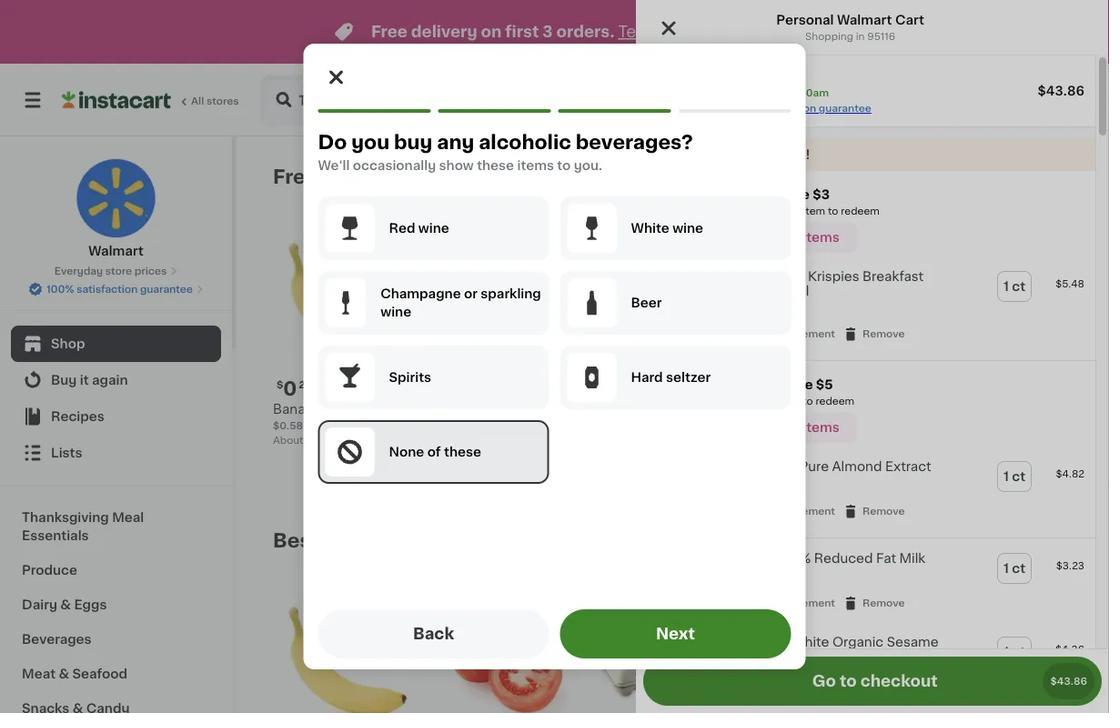 Task type: describe. For each thing, give the bounding box(es) containing it.
delivery by 10:40am
[[723, 88, 829, 98]]

$0.25 each (estimated) element
[[273, 377, 418, 400]]

item carousel region containing fresh fruit
[[273, 158, 1059, 508]]

product group containing great value 2% reduced fat milk
[[636, 539, 1095, 622]]

store
[[105, 266, 132, 276]]

all stores
[[191, 96, 239, 106]]

1 horizontal spatial lb
[[331, 435, 340, 445]]

buy for buy it again
[[51, 374, 77, 387]]

seed
[[714, 651, 747, 663]]

to inside buy any 2, save $3 add 1 more eligible item to redeem
[[828, 206, 838, 216]]

rice
[[776, 270, 805, 283]]

street
[[1007, 93, 1050, 106]]

avocado
[[508, 403, 564, 416]]

1237 east saint james street
[[848, 93, 1050, 106]]

eligible for save
[[752, 421, 800, 434]]

shop
[[51, 338, 85, 350]]

first inside "limited time offer" region
[[505, 24, 539, 40]]

1 horizontal spatial first
[[679, 148, 706, 161]]

we'll
[[318, 159, 350, 172]]

$0.58
[[273, 421, 303, 431]]

all for best sellers
[[884, 534, 899, 547]]

beverages
[[22, 633, 91, 646]]

meat
[[22, 668, 56, 681]]

2,
[[763, 188, 775, 201]]

champagne
[[381, 287, 461, 300]]

go
[[812, 674, 836, 689]]

meat & seafood
[[22, 668, 127, 681]]

milk
[[899, 552, 925, 565]]

fresh fruit
[[273, 167, 381, 186]]

california
[[633, 403, 694, 416]]

see for spend
[[724, 421, 749, 434]]

1 for $5.48
[[1003, 280, 1009, 293]]

best sellers
[[273, 531, 393, 550]]

pure
[[799, 461, 829, 473]]

dairy & eggs
[[22, 599, 107, 611]]

orders.
[[556, 24, 614, 40]]

2 spend from the top
[[706, 396, 739, 406]]

fresh
[[273, 167, 329, 186]]

service type group
[[609, 83, 805, 117]]

ct for mccormick® pure almond extract
[[1012, 471, 1025, 483]]

0 vertical spatial 100% satisfaction guarantee
[[725, 103, 871, 113]]

beer
[[631, 297, 662, 309]]

east
[[883, 93, 914, 106]]

recipes
[[51, 410, 104, 423]]

view for best sellers
[[849, 534, 881, 547]]

eligible for 2,
[[752, 231, 800, 244]]

ct inside hass large avocado 1 ct
[[440, 421, 450, 431]]

kellogg's rice krispies breakfast cereal original
[[714, 270, 924, 298]]

see for buy
[[724, 231, 749, 244]]

arils
[[842, 439, 870, 452]]

show
[[439, 159, 474, 172]]

items for buy any 2, save $3
[[803, 231, 839, 244]]

by
[[769, 88, 782, 98]]

hard
[[631, 371, 663, 384]]

delivery for delivery
[[626, 94, 680, 106]]

$3.23
[[1056, 561, 1084, 571]]

stock
[[494, 439, 523, 449]]

remove for reduced
[[862, 598, 905, 608]]

delivery inside "limited time offer" region
[[411, 24, 477, 40]]

terms apply. link
[[618, 24, 717, 40]]

to inside do you buy any alcoholic beverages? we'll occasionally show these items to you.
[[557, 159, 571, 172]]

1 horizontal spatial delivery
[[709, 148, 762, 161]]

1 spend from the top
[[706, 379, 749, 391]]

to-
[[800, 421, 819, 434]]

original
[[759, 285, 809, 298]]

your
[[647, 148, 676, 161]]

47
[[779, 380, 791, 390]]

guarantee inside 100% satisfaction guarantee button
[[140, 284, 193, 294]]

3 choose from the top
[[727, 598, 767, 608]]

2 choose replacement from the top
[[727, 506, 835, 516]]

buy it again
[[51, 374, 128, 387]]

walmart inside personal walmart cart shopping in 95116
[[837, 14, 892, 26]]

4 1 ct from the top
[[1003, 646, 1025, 659]]

any inside buy any 2, save $3 add 1 more eligible item to redeem
[[735, 188, 760, 201]]

11
[[1044, 94, 1055, 106]]

best
[[273, 531, 319, 550]]

see eligible items button for 2,
[[706, 222, 857, 253]]

great value white organic sesame seed button
[[714, 635, 955, 664]]

$4.36
[[1055, 645, 1084, 655]]

$ 4 97
[[597, 379, 632, 398]]

promotion-wrapper element containing buy any 2, save $3
[[636, 171, 1095, 361]]

pom wonderful ready-to-eat pomegranate arils
[[753, 403, 870, 452]]

fruit
[[334, 167, 381, 186]]

free!
[[779, 148, 810, 161]]

james
[[956, 93, 1003, 106]]

or
[[464, 287, 478, 300]]

redeem inside spend $15, save $5 spend $10.18 more to redeem
[[816, 396, 854, 406]]

(40+)
[[902, 170, 937, 183]]

remove for extract
[[862, 506, 905, 516]]

next button
[[560, 610, 791, 659]]

each inside bananas $0.58 / lb about 0.43 lb each
[[343, 435, 368, 445]]

product group for spend $15, save $5
[[636, 447, 1095, 531]]

0 vertical spatial $43.86
[[1038, 85, 1084, 97]]

each (est.)
[[319, 378, 397, 392]]

save inside buy any 2, save $3 add 1 more eligible item to redeem
[[778, 188, 810, 201]]

these inside do you buy any alcoholic beverages? we'll occasionally show these items to you.
[[477, 159, 514, 172]]

limited time offer region
[[0, 0, 1055, 64]]

1 choose replacement button from the top
[[707, 326, 835, 342]]

any inside do you buy any alcoholic beverages? we'll occasionally show these items to you.
[[437, 132, 474, 151]]

free
[[371, 24, 407, 40]]

wine for white wine
[[672, 222, 703, 235]]

1 for $3.23
[[1003, 562, 1009, 575]]

item carousel region containing best sellers
[[273, 522, 1059, 713]]

ready-
[[753, 421, 800, 434]]

25
[[299, 380, 312, 390]]

1 vertical spatial $43.86
[[1050, 676, 1087, 686]]

1 ct button for mccormick® pure almond extract
[[998, 462, 1031, 491]]

buy
[[394, 132, 432, 151]]

occasionally
[[353, 159, 436, 172]]

kellogg's
[[714, 270, 773, 283]]

0 vertical spatial 100%
[[725, 103, 753, 113]]

items inside do you buy any alcoholic beverages? we'll occasionally show these items to you.
[[517, 159, 554, 172]]

lists
[[51, 447, 82, 459]]

choose replacement button for mccormick®
[[707, 503, 835, 520]]

see eligible items for save
[[724, 421, 839, 434]]

1237 east saint james street button
[[819, 75, 1050, 126]]

lists link
[[11, 435, 221, 471]]

white wine
[[631, 222, 703, 235]]

choose replacement button for great
[[707, 595, 835, 612]]

remove button for reduced
[[842, 595, 905, 612]]

shopping
[[805, 31, 853, 41]]

great for great value white organic sesame seed
[[714, 636, 750, 649]]

$ 0 25
[[277, 379, 312, 398]]

on
[[481, 24, 502, 40]]

all
[[191, 96, 204, 106]]

remove button for extract
[[842, 503, 905, 520]]

about
[[273, 435, 303, 445]]

great for great value 2% reduced fat milk
[[714, 552, 750, 565]]

great value 2% reduced fat milk button
[[714, 551, 925, 566]]

3 replacement from the top
[[769, 598, 835, 608]]

view all (40+) button
[[842, 158, 957, 195]]

redeem inside buy any 2, save $3 add 1 more eligible item to redeem
[[841, 206, 880, 216]]

1 for $4.36
[[1003, 646, 1009, 659]]

reduced
[[814, 552, 873, 565]]

sesame
[[887, 636, 939, 649]]

again
[[92, 374, 128, 387]]

pomegranate
[[753, 439, 839, 452]]

wonderful
[[788, 403, 855, 416]]

/
[[305, 421, 310, 431]]

spirits
[[389, 371, 431, 384]]

none of these
[[389, 446, 481, 459]]

view all (30+)
[[849, 534, 937, 547]]

add inside buy any 2, save $3 add 1 more eligible item to redeem
[[706, 206, 726, 216]]

white inside add your shopping preferences element
[[631, 222, 669, 235]]

kellogg's rice krispies breakfast cereal original image
[[647, 267, 685, 306]]

2 choose from the top
[[727, 506, 767, 516]]

wine for red wine
[[418, 222, 449, 235]]

$15,
[[752, 379, 779, 391]]

dairy
[[22, 599, 57, 611]]

personal
[[776, 14, 834, 26]]



Task type: vqa. For each thing, say whether or not it's contained in the screenshot.
$3
yes



Task type: locate. For each thing, give the bounding box(es) containing it.
1 vertical spatial great
[[714, 636, 750, 649]]

back
[[413, 626, 454, 642]]

0 horizontal spatial wine
[[381, 306, 411, 318]]

0 vertical spatial replacement
[[769, 329, 835, 339]]

1 ct for mccormick® pure almond extract
[[1003, 471, 1025, 483]]

0 vertical spatial save
[[778, 188, 810, 201]]

2 vertical spatial choose replacement button
[[707, 595, 835, 612]]

hass
[[433, 403, 465, 416]]

eligible down pom on the right bottom of the page
[[752, 421, 800, 434]]

1
[[729, 206, 733, 216], [1003, 280, 1009, 293], [433, 421, 437, 431], [1003, 471, 1009, 483], [1003, 562, 1009, 575], [1003, 646, 1009, 659]]

0 horizontal spatial more
[[736, 206, 762, 216]]

value inside button
[[753, 552, 788, 565]]

1 horizontal spatial walmart
[[837, 14, 892, 26]]

$5.48
[[1055, 279, 1084, 289]]

1 ct left $5.48
[[1003, 280, 1025, 293]]

item carousel region
[[273, 158, 1059, 508], [273, 522, 1059, 713]]

0 vertical spatial more
[[736, 206, 762, 216]]

delivery button
[[609, 83, 697, 117]]

product group containing 0
[[273, 224, 418, 448]]

white up go
[[792, 636, 829, 649]]

value inside great value white organic sesame seed
[[753, 636, 788, 649]]

2 replacement from the top
[[769, 506, 835, 516]]

see eligible items button
[[706, 222, 857, 253], [706, 412, 857, 443]]

1 horizontal spatial in
[[856, 31, 865, 41]]

1 horizontal spatial any
[[735, 188, 760, 201]]

2 $ from the left
[[597, 380, 603, 390]]

krispies
[[808, 270, 859, 283]]

3 remove button from the top
[[842, 595, 905, 612]]

1 vertical spatial items
[[803, 231, 839, 244]]

0 horizontal spatial white
[[631, 222, 669, 235]]

each right 0.43
[[343, 435, 368, 445]]

walmart link
[[76, 158, 156, 260]]

view inside popup button
[[849, 534, 881, 547]]

view for fresh fruit
[[849, 170, 881, 183]]

add your shopping preferences element
[[303, 44, 806, 670]]

apply.
[[669, 24, 717, 40]]

100% inside button
[[46, 284, 74, 294]]

bananas $0.58 / lb about 0.43 lb each
[[273, 403, 368, 445]]

10:40am
[[784, 88, 829, 98]]

0 vertical spatial eligible
[[764, 206, 800, 216]]

lb right /
[[312, 421, 322, 431]]

satisfaction down everyday store prices
[[77, 284, 138, 294]]

& for meat
[[59, 668, 69, 681]]

each right 25
[[319, 378, 355, 392]]

value for white
[[753, 636, 788, 649]]

choose replacement down 2%
[[727, 598, 835, 608]]

personal walmart cart shopping in 95116
[[776, 14, 924, 41]]

$5
[[816, 379, 833, 391]]

1 inside hass large avocado 1 ct
[[433, 421, 437, 431]]

$ inside $ 4 97
[[597, 380, 603, 390]]

0 vertical spatial see eligible items button
[[706, 222, 857, 253]]

1 horizontal spatial 100%
[[725, 103, 753, 113]]

1 1 ct button from the top
[[998, 272, 1031, 301]]

more inside spend $15, save $5 spend $10.18 more to redeem
[[774, 396, 800, 406]]

0 vertical spatial remove button
[[842, 326, 905, 342]]

walmart up everyday store prices link
[[88, 245, 144, 257]]

1 left $3.23
[[1003, 562, 1009, 575]]

save right '2,'
[[778, 188, 810, 201]]

first right the your
[[679, 148, 706, 161]]

1 horizontal spatial satisfaction
[[755, 103, 816, 113]]

these right of
[[444, 446, 481, 459]]

1 vertical spatial see eligible items
[[724, 421, 839, 434]]

great inside button
[[714, 552, 750, 565]]

1 great from the top
[[714, 552, 750, 565]]

0 horizontal spatial walmart
[[88, 245, 144, 257]]

remove button
[[842, 326, 905, 342], [842, 503, 905, 520], [842, 595, 905, 612]]

0 horizontal spatial 100% satisfaction guarantee
[[46, 284, 193, 294]]

product group containing 4
[[593, 224, 739, 473]]

1 replacement from the top
[[769, 329, 835, 339]]

items for spend $15, save $5
[[803, 421, 839, 434]]

first left the 3
[[505, 24, 539, 40]]

0 vertical spatial buy
[[706, 188, 732, 201]]

0 horizontal spatial lb
[[312, 421, 322, 431]]

None search field
[[260, 75, 593, 126]]

hard seltzer
[[631, 371, 711, 384]]

sponsored badge image
[[753, 471, 808, 481]]

guarantee down 10:40am
[[819, 103, 871, 113]]

walmart image
[[647, 66, 692, 112]]

$43.86
[[1038, 85, 1084, 97], [1050, 676, 1087, 686]]

choose replacement down "sponsored badge" image
[[727, 506, 835, 516]]

remove button up "view all (30+)"
[[842, 503, 905, 520]]

delivery up beverages?
[[626, 94, 680, 106]]

1 vertical spatial all
[[884, 534, 899, 547]]

walmart logo image
[[76, 158, 156, 238]]

1 remove button from the top
[[842, 326, 905, 342]]

$0.74 element
[[433, 377, 579, 400]]

in inside personal walmart cart shopping in 95116
[[856, 31, 865, 41]]

1 horizontal spatial delivery
[[723, 88, 766, 98]]

$ for 0
[[277, 380, 283, 390]]

all inside popup button
[[884, 534, 899, 547]]

fat
[[876, 552, 896, 565]]

ct down hass
[[440, 421, 450, 431]]

0 vertical spatial walmart
[[837, 14, 892, 26]]

ct for great value 2% reduced fat milk
[[1012, 562, 1025, 575]]

1 ct button for great value 2% reduced fat milk
[[998, 554, 1031, 583]]

everyday store prices link
[[54, 264, 178, 278]]

satisfaction
[[755, 103, 816, 113], [77, 284, 138, 294]]

2 vertical spatial items
[[803, 421, 839, 434]]

you.
[[574, 159, 602, 172]]

3 product group from the top
[[636, 539, 1095, 622]]

0 vertical spatial all
[[884, 170, 899, 183]]

add button
[[343, 229, 413, 262], [503, 229, 573, 262], [823, 229, 893, 262], [343, 593, 413, 626], [503, 593, 573, 626], [663, 593, 733, 626], [823, 593, 893, 626]]

3 1 ct button from the top
[[998, 554, 1031, 583]]

1 vertical spatial save
[[782, 379, 813, 391]]

free delivery on first 3 orders. terms apply.
[[371, 24, 717, 40]]

buy left it
[[51, 374, 77, 387]]

choose replacement button down "sponsored badge" image
[[707, 503, 835, 520]]

0 vertical spatial choose
[[727, 329, 767, 339]]

2 promotion-wrapper element from the top
[[636, 361, 1095, 539]]

each inside $0.25 each (estimated) element
[[319, 378, 355, 392]]

11 button
[[999, 78, 1074, 122]]

all up fat
[[884, 534, 899, 547]]

$43.86 down $4.36
[[1050, 676, 1087, 686]]

1 inside buy any 2, save $3 add 1 more eligible item to redeem
[[729, 206, 733, 216]]

mccormick®
[[714, 461, 796, 473]]

go to checkout
[[812, 674, 938, 689]]

remove up "view all (30+)"
[[862, 506, 905, 516]]

choose down cereal
[[727, 329, 767, 339]]

more down "your first delivery is free!" in the top right of the page
[[736, 206, 762, 216]]

1 ct for great value 2% reduced fat milk
[[1003, 562, 1025, 575]]

1 item carousel region from the top
[[273, 158, 1059, 508]]

saint
[[917, 93, 953, 106]]

0 vertical spatial each
[[319, 378, 355, 392]]

wine up the kellogg's rice krispies breakfast cereal original "icon" at right
[[672, 222, 703, 235]]

1 vertical spatial walmart
[[88, 245, 144, 257]]

0 horizontal spatial guarantee
[[140, 284, 193, 294]]

2 item carousel region from the top
[[273, 522, 1059, 713]]

0 vertical spatial these
[[477, 159, 514, 172]]

product group for buy any 2, save $3
[[636, 257, 1095, 353]]

1 vertical spatial view
[[849, 534, 881, 547]]

product group
[[636, 257, 1095, 353], [636, 447, 1095, 531], [636, 539, 1095, 622]]

white inside great value white organic sesame seed
[[792, 636, 829, 649]]

2 horizontal spatial wine
[[672, 222, 703, 235]]

$
[[277, 380, 283, 390], [597, 380, 603, 390]]

1 left $4.36
[[1003, 646, 1009, 659]]

0 vertical spatial &
[[60, 599, 71, 611]]

spend left $10.18
[[706, 396, 739, 406]]

2 product group from the top
[[636, 447, 1095, 531]]

see eligible items down pom on the right bottom of the page
[[724, 421, 839, 434]]

choose replacement button down 2%
[[707, 595, 835, 612]]

2 vertical spatial replacement
[[769, 598, 835, 608]]

in left stock
[[482, 439, 492, 449]]

0 vertical spatial item carousel region
[[273, 158, 1059, 508]]

100% satisfaction guarantee down 10:40am
[[725, 103, 871, 113]]

buy inside buy it again link
[[51, 374, 77, 387]]

great left 2%
[[714, 552, 750, 565]]

remove down fat
[[862, 598, 905, 608]]

breakfast
[[862, 270, 924, 283]]

each
[[319, 378, 355, 392], [343, 435, 368, 445]]

choose replacement
[[727, 329, 835, 339], [727, 506, 835, 516], [727, 598, 835, 608]]

buy down "your first delivery is free!" in the top right of the page
[[706, 188, 732, 201]]

is
[[765, 148, 776, 161]]

wine
[[418, 222, 449, 235], [672, 222, 703, 235], [381, 306, 411, 318]]

thanksgiving meal essentials
[[22, 511, 144, 542]]

1 vertical spatial satisfaction
[[77, 284, 138, 294]]

see down $10.18
[[724, 421, 749, 434]]

0 vertical spatial white
[[631, 222, 669, 235]]

1 vertical spatial replacement
[[769, 506, 835, 516]]

100% satisfaction guarantee button
[[28, 278, 204, 297]]

1 ct button left $5.48
[[998, 272, 1031, 301]]

walmart
[[837, 14, 892, 26], [88, 245, 144, 257]]

choose replacement for 1st the choose replacement button from the top
[[727, 329, 835, 339]]

$ for 4
[[597, 380, 603, 390]]

more inside buy any 2, save $3 add 1 more eligible item to redeem
[[736, 206, 762, 216]]

these
[[477, 159, 514, 172], [444, 446, 481, 459]]

back button
[[318, 610, 549, 659]]

thanksgiving
[[22, 511, 109, 524]]

1 vertical spatial choose replacement
[[727, 506, 835, 516]]

& right the meat
[[59, 668, 69, 681]]

delivery left on at the top of page
[[411, 24, 477, 40]]

great value white organic sesame seed image
[[647, 633, 685, 672]]

buy it again link
[[11, 362, 221, 398]]

in inside item carousel region
[[482, 439, 492, 449]]

promotion-wrapper element containing spend $15, save $5
[[636, 361, 1095, 539]]

1 horizontal spatial white
[[792, 636, 829, 649]]

delivery
[[723, 88, 766, 98], [626, 94, 680, 106]]

1 vertical spatial see
[[724, 421, 749, 434]]

$ inside $ 0 25
[[277, 380, 283, 390]]

1 promotion-wrapper element from the top
[[636, 171, 1095, 361]]

everyday
[[54, 266, 103, 276]]

1 horizontal spatial 100% satisfaction guarantee
[[725, 103, 871, 113]]

eligible down '2,'
[[764, 206, 800, 216]]

replacement down original
[[769, 329, 835, 339]]

0 vertical spatial value
[[753, 552, 788, 565]]

0 horizontal spatial satisfaction
[[77, 284, 138, 294]]

1 1 ct from the top
[[1003, 280, 1025, 293]]

view left (40+)
[[849, 170, 881, 183]]

2 see eligible items from the top
[[724, 421, 839, 434]]

0 horizontal spatial 100%
[[46, 284, 74, 294]]

1 remove from the top
[[862, 329, 905, 339]]

extract
[[885, 461, 931, 473]]

2 1 ct button from the top
[[998, 462, 1031, 491]]

1 for $4.82
[[1003, 471, 1009, 483]]

eligible
[[764, 206, 800, 216], [752, 231, 800, 244], [752, 421, 800, 434]]

ct left "$4.82"
[[1012, 471, 1025, 483]]

more down the 47
[[774, 396, 800, 406]]

1 left $5.48
[[1003, 280, 1009, 293]]

choose replacement down original
[[727, 329, 835, 339]]

0 vertical spatial in
[[856, 31, 865, 41]]

to right item
[[828, 206, 838, 216]]

(30+)
[[902, 534, 937, 547]]

see eligible items down buy any 2, save $3 add 1 more eligible item to redeem
[[724, 231, 839, 244]]

1 vertical spatial redeem
[[816, 396, 854, 406]]

1 down "your first delivery is free!" in the top right of the page
[[729, 206, 733, 216]]

next
[[656, 626, 695, 642]]

more
[[736, 206, 762, 216], [774, 396, 800, 406]]

1 vertical spatial choose replacement button
[[707, 503, 835, 520]]

1 vertical spatial product group
[[636, 447, 1095, 531]]

2 all from the top
[[884, 534, 899, 547]]

all inside popup button
[[884, 170, 899, 183]]

to inside spend $15, save $5 spend $10.18 more to redeem
[[803, 396, 813, 406]]

2 remove from the top
[[862, 506, 905, 516]]

choose replacement button down original
[[707, 326, 835, 342]]

1 vertical spatial choose
[[727, 506, 767, 516]]

0 vertical spatial satisfaction
[[755, 103, 816, 113]]

1 value from the top
[[753, 552, 788, 565]]

sparkling
[[481, 287, 541, 300]]

items down alcoholic
[[517, 159, 554, 172]]

replacement down "sponsored badge" image
[[769, 506, 835, 516]]

buy for buy any 2, save $3 add 1 more eligible item to redeem
[[706, 188, 732, 201]]

1 vertical spatial 100%
[[46, 284, 74, 294]]

2 great from the top
[[714, 636, 750, 649]]

meat & seafood link
[[11, 657, 221, 691]]

product group
[[273, 224, 418, 448], [433, 224, 579, 455], [593, 224, 739, 473], [753, 224, 899, 486], [273, 588, 418, 713], [433, 588, 579, 713], [593, 588, 739, 713], [753, 588, 899, 713], [913, 588, 1059, 713]]

guarantee
[[819, 103, 871, 113], [140, 284, 193, 294]]

large
[[468, 403, 505, 416]]

100% satisfaction guarantee link
[[725, 101, 871, 116]]

walmart up 95116
[[837, 14, 892, 26]]

lb
[[312, 421, 322, 431], [331, 435, 340, 445]]

97
[[619, 380, 632, 390]]

to up to-
[[803, 396, 813, 406]]

guarantee inside 100% satisfaction guarantee link
[[819, 103, 871, 113]]

white up the kellogg's rice krispies breakfast cereal original "icon" at right
[[631, 222, 669, 235]]

satisfaction down delivery by 10:40am
[[755, 103, 816, 113]]

checkout
[[860, 674, 938, 689]]

2 vertical spatial eligible
[[752, 421, 800, 434]]

1 see eligible items button from the top
[[706, 222, 857, 253]]

lb right 0.43
[[331, 435, 340, 445]]

& left eggs
[[60, 599, 71, 611]]

ct left $3.23
[[1012, 562, 1025, 575]]

2 choose replacement button from the top
[[707, 503, 835, 520]]

1 vertical spatial eligible
[[752, 231, 800, 244]]

great inside great value white organic sesame seed
[[714, 636, 750, 649]]

in left 95116
[[856, 31, 865, 41]]

these down alcoholic
[[477, 159, 514, 172]]

save
[[778, 188, 810, 201], [782, 379, 813, 391]]

remove
[[862, 329, 905, 339], [862, 506, 905, 516], [862, 598, 905, 608]]

2 vertical spatial remove
[[862, 598, 905, 608]]

ct left $4.36
[[1012, 646, 1025, 659]]

1 ct left $4.36
[[1003, 646, 1025, 659]]

stores
[[206, 96, 239, 106]]

3 choose replacement button from the top
[[707, 595, 835, 612]]

2 vertical spatial choose replacement
[[727, 598, 835, 608]]

1 horizontal spatial more
[[774, 396, 800, 406]]

view up fat
[[849, 534, 881, 547]]

0 vertical spatial first
[[505, 24, 539, 40]]

0 vertical spatial redeem
[[841, 206, 880, 216]]

to
[[557, 159, 571, 172], [828, 206, 838, 216], [803, 396, 813, 406], [840, 674, 857, 689]]

1 horizontal spatial $
[[597, 380, 603, 390]]

save left $5
[[782, 379, 813, 391]]

2 view from the top
[[849, 534, 881, 547]]

mccormick® pure almond extract button
[[714, 460, 931, 474]]

0 horizontal spatial buy
[[51, 374, 77, 387]]

any left '2,'
[[735, 188, 760, 201]]

0 vertical spatial items
[[517, 159, 554, 172]]

great up seed
[[714, 636, 750, 649]]

1 see from the top
[[724, 231, 749, 244]]

delivery for delivery by 10:40am
[[723, 88, 766, 98]]

redeem down $5
[[816, 396, 854, 406]]

1 ct button for kellogg's rice krispies breakfast cereal original
[[998, 272, 1031, 301]]

your first delivery is free!
[[647, 148, 810, 161]]

1 vertical spatial remove button
[[842, 503, 905, 520]]

buy inside buy any 2, save $3 add 1 more eligible item to redeem
[[706, 188, 732, 201]]

wine right red at the left top of page
[[418, 222, 449, 235]]

1 view from the top
[[849, 170, 881, 183]]

0 vertical spatial see
[[724, 231, 749, 244]]

value left organic
[[753, 636, 788, 649]]

beverages?
[[576, 132, 693, 151]]

1 ct button left "$4.82"
[[998, 462, 1031, 491]]

0 vertical spatial see eligible items
[[724, 231, 839, 244]]

remove button down the breakfast
[[842, 326, 905, 342]]

1 vertical spatial value
[[753, 636, 788, 649]]

ct for kellogg's rice krispies breakfast cereal original
[[1012, 280, 1025, 293]]

100% satisfaction guarantee down store
[[46, 284, 193, 294]]

eligible down buy any 2, save $3 add 1 more eligible item to redeem
[[752, 231, 800, 244]]

1 see eligible items from the top
[[724, 231, 839, 244]]

cereal
[[714, 285, 756, 298]]

produce link
[[11, 553, 221, 588]]

1 vertical spatial these
[[444, 446, 481, 459]]

0 vertical spatial spend
[[706, 379, 749, 391]]

any up show
[[437, 132, 474, 151]]

items down the wonderful
[[803, 421, 839, 434]]

1 vertical spatial lb
[[331, 435, 340, 445]]

1 down hass
[[433, 421, 437, 431]]

0 vertical spatial delivery
[[411, 24, 477, 40]]

1 $ from the left
[[277, 380, 283, 390]]

1 vertical spatial &
[[59, 668, 69, 681]]

all for fresh fruit
[[884, 170, 899, 183]]

wine inside champagne or sparkling wine
[[381, 306, 411, 318]]

1 vertical spatial delivery
[[709, 148, 762, 161]]

thanksgiving meal essentials link
[[11, 500, 221, 553]]

view all (30+) button
[[842, 522, 957, 559]]

0 vertical spatial any
[[437, 132, 474, 151]]

1 choose replacement from the top
[[727, 329, 835, 339]]

items down item
[[803, 231, 839, 244]]

see eligible items for 2,
[[724, 231, 839, 244]]

to right go
[[840, 674, 857, 689]]

$4.82
[[1056, 469, 1084, 479]]

product group containing kellogg's rice krispies breakfast cereal original
[[636, 257, 1095, 353]]

0 horizontal spatial delivery
[[411, 24, 477, 40]]

& for dairy
[[60, 599, 71, 611]]

delivery inside button
[[626, 94, 680, 106]]

1237
[[848, 93, 879, 106]]

1 vertical spatial in
[[482, 439, 492, 449]]

2 vertical spatial product group
[[636, 539, 1095, 622]]

1 all from the top
[[884, 170, 899, 183]]

2 see eligible items button from the top
[[706, 412, 857, 443]]

white
[[631, 222, 669, 235], [792, 636, 829, 649]]

1 ct button left $4.36
[[998, 638, 1031, 667]]

1 horizontal spatial wine
[[418, 222, 449, 235]]

satisfaction inside button
[[77, 284, 138, 294]]

(est.)
[[359, 378, 397, 392]]

1 ct button
[[998, 272, 1031, 301], [998, 462, 1031, 491], [998, 554, 1031, 583], [998, 638, 1031, 667]]

replacement down 2%
[[769, 598, 835, 608]]

0 vertical spatial product group
[[636, 257, 1095, 353]]

see eligible items button for save
[[706, 412, 857, 443]]

of
[[427, 446, 441, 459]]

1 vertical spatial spend
[[706, 396, 739, 406]]

2 see from the top
[[724, 421, 749, 434]]

2 vertical spatial choose
[[727, 598, 767, 608]]

delivery left by
[[723, 88, 766, 98]]

promotion-wrapper element
[[636, 171, 1095, 361], [636, 361, 1095, 539]]

1 ct left $3.23
[[1003, 562, 1025, 575]]

1 choose from the top
[[727, 329, 767, 339]]

recipes link
[[11, 398, 221, 435]]

3 1 ct from the top
[[1003, 562, 1025, 575]]

3 remove from the top
[[862, 598, 905, 608]]

0 vertical spatial lb
[[312, 421, 322, 431]]

eligible inside buy any 2, save $3 add 1 more eligible item to redeem
[[764, 206, 800, 216]]

3 choose replacement from the top
[[727, 598, 835, 608]]

to left you.
[[557, 159, 571, 172]]

all left (40+)
[[884, 170, 899, 183]]

$10.18
[[741, 396, 772, 406]]

1 vertical spatial remove
[[862, 506, 905, 516]]

1 ct
[[1003, 280, 1025, 293], [1003, 471, 1025, 483], [1003, 562, 1025, 575], [1003, 646, 1025, 659]]

save inside spend $15, save $5 spend $10.18 more to redeem
[[782, 379, 813, 391]]

0 horizontal spatial first
[[505, 24, 539, 40]]

100% satisfaction guarantee inside button
[[46, 284, 193, 294]]

4 1 ct button from the top
[[998, 638, 1031, 667]]

choose replacement for great's the choose replacement button
[[727, 598, 835, 608]]

halos
[[593, 403, 630, 416]]

1 left "$4.82"
[[1003, 471, 1009, 483]]

buy
[[706, 188, 732, 201], [51, 374, 77, 387]]

choose up seed
[[727, 598, 767, 608]]

1 vertical spatial 100% satisfaction guarantee
[[46, 284, 193, 294]]

0 vertical spatial choose replacement
[[727, 329, 835, 339]]

spend up $10.18
[[706, 379, 749, 391]]

1 vertical spatial each
[[343, 435, 368, 445]]

2 value from the top
[[753, 636, 788, 649]]

value for 2%
[[753, 552, 788, 565]]

1 product group from the top
[[636, 257, 1095, 353]]

1 vertical spatial first
[[679, 148, 706, 161]]

see up kellogg's on the right of page
[[724, 231, 749, 244]]

100% down delivery by 10:40am
[[725, 103, 753, 113]]

view inside popup button
[[849, 170, 881, 183]]

$ left 25
[[277, 380, 283, 390]]

1 vertical spatial guarantee
[[140, 284, 193, 294]]

2 1 ct from the top
[[1003, 471, 1025, 483]]

ct left $5.48
[[1012, 280, 1025, 293]]

delivery left the is on the top of page
[[709, 148, 762, 161]]

terms
[[618, 24, 665, 40]]

redeem right item
[[841, 206, 880, 216]]

2 remove button from the top
[[842, 503, 905, 520]]

value
[[753, 552, 788, 565], [753, 636, 788, 649]]

product group containing mccormick® pure almond extract
[[636, 447, 1095, 531]]

instacart logo image
[[62, 89, 171, 111]]

1 vertical spatial any
[[735, 188, 760, 201]]

1 ct for kellogg's rice krispies breakfast cereal original
[[1003, 280, 1025, 293]]

remove down the breakfast
[[862, 329, 905, 339]]

1 ct button left $3.23
[[998, 554, 1031, 583]]

value left 2%
[[753, 552, 788, 565]]

choose down mccormick® at bottom
[[727, 506, 767, 516]]

0 horizontal spatial in
[[482, 439, 492, 449]]

great value 2% reduced fat milk
[[714, 552, 925, 565]]

0 vertical spatial view
[[849, 170, 881, 183]]

$43.86 right "james"
[[1038, 85, 1084, 97]]

2 vertical spatial remove button
[[842, 595, 905, 612]]



